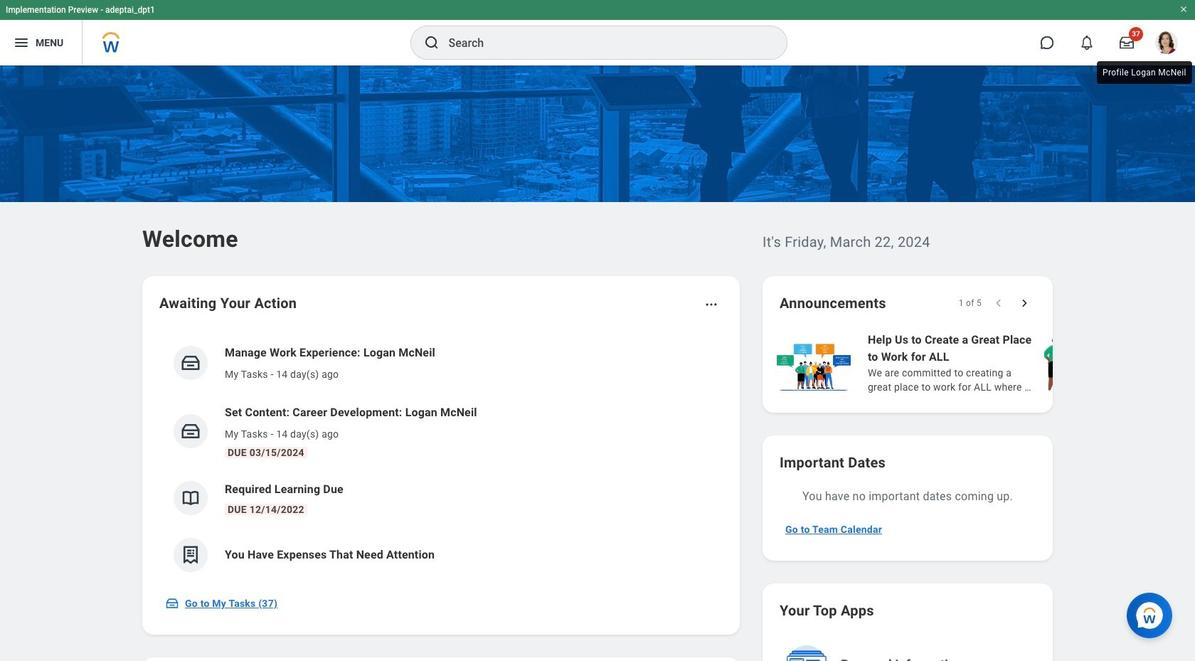 Task type: vqa. For each thing, say whether or not it's contained in the screenshot.
Human
no



Task type: locate. For each thing, give the bounding box(es) containing it.
1 horizontal spatial list
[[774, 330, 1195, 396]]

banner
[[0, 0, 1195, 65]]

tooltip
[[1094, 58, 1195, 87]]

inbox image
[[180, 352, 201, 374], [180, 421, 201, 442]]

notifications large image
[[1080, 36, 1094, 50]]

Search Workday  search field
[[449, 27, 757, 58]]

list
[[774, 330, 1195, 396], [159, 333, 723, 583]]

main content
[[0, 65, 1195, 661]]

book open image
[[180, 487, 201, 509]]

justify image
[[13, 34, 30, 51]]

chevron left small image
[[992, 296, 1006, 310]]

close environment banner image
[[1180, 5, 1188, 14]]

status
[[959, 297, 982, 309]]

1 vertical spatial inbox image
[[180, 421, 201, 442]]

profile logan mcneil image
[[1156, 31, 1178, 57]]

0 vertical spatial inbox image
[[180, 352, 201, 374]]

related actions image
[[704, 297, 719, 312]]



Task type: describe. For each thing, give the bounding box(es) containing it.
2 inbox image from the top
[[180, 421, 201, 442]]

chevron right small image
[[1018, 296, 1032, 310]]

search image
[[423, 34, 440, 51]]

dashboard expenses image
[[180, 544, 201, 566]]

inbox image
[[165, 596, 179, 611]]

inbox large image
[[1120, 36, 1134, 50]]

0 horizontal spatial list
[[159, 333, 723, 583]]

1 inbox image from the top
[[180, 352, 201, 374]]



